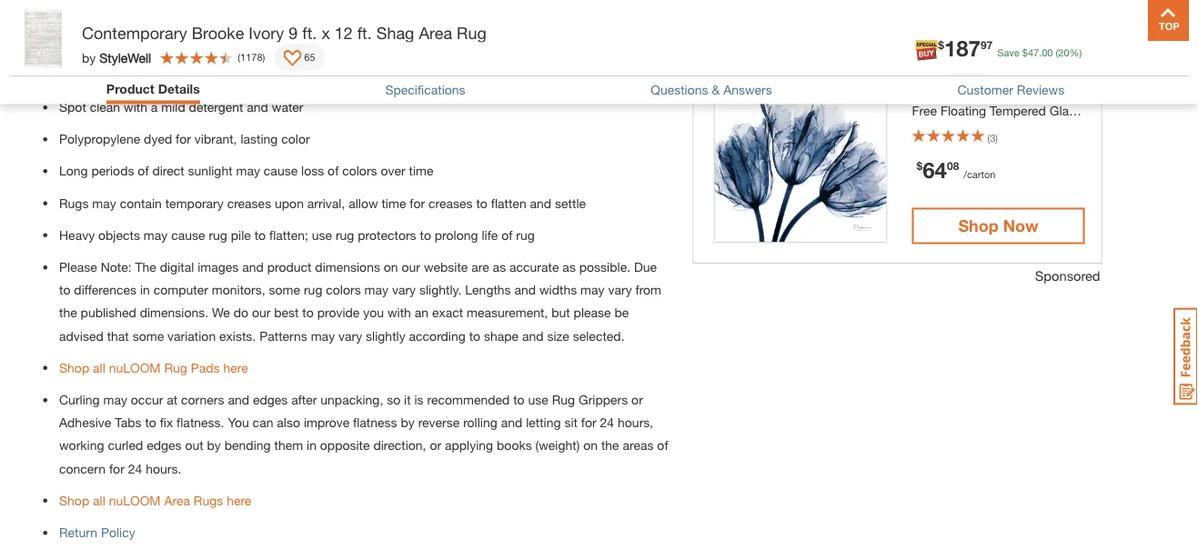 Task type: describe. For each thing, give the bounding box(es) containing it.
65
[[304, 51, 315, 63]]

direction,
[[373, 438, 426, 453]]

machine
[[59, 35, 108, 50]]

for right dyed in the top left of the page
[[176, 132, 191, 147]]

.
[[1039, 46, 1042, 58]]

0 horizontal spatial with
[[124, 99, 147, 115]]

images
[[198, 260, 239, 275]]

shop now button
[[912, 208, 1085, 244]]

note:
[[101, 260, 132, 275]]

$ 187 97
[[938, 35, 993, 61]]

of right loss
[[328, 164, 339, 179]]

this
[[232, 67, 253, 82]]

variation
[[167, 328, 216, 343]]

"blue
[[912, 84, 943, 99]]

$ for 64
[[917, 160, 923, 173]]

0 vertical spatial by
[[82, 50, 96, 65]]

any
[[106, 67, 127, 82]]

sit
[[565, 415, 578, 430]]

at
[[167, 392, 178, 407]]

nuloom for rug
[[109, 360, 161, 375]]

may up you at the left bottom of the page
[[364, 283, 389, 298]]

please
[[574, 305, 611, 320]]

and left 'water'
[[247, 99, 268, 115]]

provide
[[317, 305, 360, 320]]

2 creases from the left
[[429, 196, 473, 211]]

out
[[185, 438, 204, 453]]

product image image
[[14, 9, 73, 68]]

"blue tulip x-ray" frameless free floating tempered glass panel graphic wall art image
[[712, 67, 890, 245]]

to up books
[[513, 392, 525, 407]]

pad
[[224, 3, 246, 18]]

improve
[[304, 415, 350, 430]]

arrival,
[[307, 196, 345, 211]]

dimensions.
[[140, 305, 209, 320]]

shop for shop now
[[958, 216, 999, 235]]

1 vertical spatial our
[[252, 305, 271, 320]]

/carton
[[964, 168, 996, 180]]

bending
[[225, 438, 271, 453]]

rug inside please note: the digital images and product dimensions on our website are as accurate as possible. due to differences in computer monitors, some rug colors may vary slightly. lengths and widths may vary from the published dimensions. we do our best to provide you with an exact measurement, but please be advised that some variation exists. patterns may vary slightly according to shape and size selected.
[[304, 283, 322, 298]]

2 horizontal spatial vary
[[608, 283, 632, 298]]

applying
[[445, 438, 493, 453]]

customer
[[958, 82, 1014, 97]]

x-
[[977, 84, 989, 99]]

tulip
[[947, 84, 973, 99]]

polypropylene
[[59, 132, 140, 147]]

in inside curling may occur at corners and edges after unpacking, so it is recommended to use rug grippers or adhesive tabs to fix flatness. you can also improve flatness by reverse rolling and letting sit for 24 hours, working curled edges out by bending them in opposite direction, or applying books (weight) on the areas of concern for 24 hours.
[[307, 438, 317, 453]]

the
[[135, 260, 156, 275]]

can
[[253, 415, 273, 430]]

1 horizontal spatial some
[[269, 283, 300, 298]]

2 horizontal spatial by
[[401, 415, 415, 430]]

panel
[[912, 122, 944, 137]]

from
[[636, 283, 662, 298]]

jute
[[84, 3, 105, 18]]

1 vertical spatial art
[[1024, 122, 1040, 137]]

rolling
[[463, 415, 498, 430]]

to left shape
[[469, 328, 481, 343]]

2 horizontal spatial $
[[1023, 46, 1028, 58]]

machine made in turkey
[[59, 35, 198, 50]]

prevent
[[444, 3, 486, 18]]

occur
[[131, 392, 163, 407]]

life
[[482, 228, 498, 243]]

concern
[[59, 461, 106, 476]]

may up the
[[144, 228, 168, 243]]

it
[[404, 392, 411, 407]]

frameless
[[1020, 84, 1079, 99]]

an
[[415, 305, 429, 320]]

and down accurate
[[515, 283, 536, 298]]

free
[[912, 103, 937, 118]]

wall
[[996, 122, 1020, 137]]

fix
[[160, 415, 173, 430]]

64
[[923, 156, 947, 182]]

$ for 187
[[938, 39, 944, 51]]

and up books
[[501, 415, 523, 430]]

to left flatten
[[476, 196, 488, 211]]

the inside please note: the digital images and product dimensions on our website are as accurate as possible. due to differences in computer monitors, some rug colors may vary slightly. lengths and widths may vary from the published dimensions. we do our best to provide you with an exact measurement, but please be advised that some variation exists. patterns may vary slightly according to shape and size selected.
[[59, 305, 77, 320]]

may down periods
[[92, 196, 116, 211]]

1 horizontal spatial time
[[409, 164, 434, 179]]

0 horizontal spatial time
[[382, 196, 406, 211]]

working
[[59, 438, 104, 453]]

please
[[59, 260, 97, 275]]

shop for shop all nuloom area rugs here
[[59, 493, 89, 508]]

we
[[212, 305, 230, 320]]

here for shop all nuloom area rugs here
[[227, 493, 251, 508]]

( 3 )
[[988, 132, 998, 144]]

shop all nuloom rug pads here
[[59, 360, 248, 375]]

slip
[[59, 3, 81, 18]]

periods
[[91, 164, 134, 179]]

that
[[107, 328, 129, 343]]

0 horizontal spatial vary
[[338, 328, 362, 343]]

graphic
[[948, 122, 993, 137]]

3
[[990, 132, 996, 144]]

stylewell
[[99, 50, 151, 65]]

flatten
[[491, 196, 527, 211]]

size
[[547, 328, 569, 343]]

1 vertical spatial cause
[[171, 228, 205, 243]]

( for ( 3 )
[[988, 132, 990, 144]]

colors inside please note: the digital images and product dimensions on our website are as accurate as possible. due to differences in computer monitors, some rug colors may vary slightly. lengths and widths may vary from the published dimensions. we do our best to provide you with an exact measurement, but please be advised that some variation exists. patterns may vary slightly according to shape and size selected.
[[326, 283, 361, 298]]

published
[[81, 305, 136, 320]]

rug right area
[[415, 67, 434, 82]]

product
[[106, 81, 154, 96]]

are
[[472, 260, 489, 275]]

long periods of direct sunlight may cause loss of colors over time
[[59, 164, 434, 179]]

lasting
[[241, 132, 278, 147]]

65 button
[[274, 44, 324, 71]]

97
[[981, 39, 993, 51]]

on inside curling may occur at corners and edges after unpacking, so it is recommended to use rug grippers or adhesive tabs to fix flatness. you can also improve flatness by reverse rolling and letting sit for 24 hours, working curled edges out by bending them in opposite direction, or applying books (weight) on the areas of concern for 24 hours.
[[583, 438, 598, 453]]

shop all nuloom area rugs here
[[59, 493, 251, 508]]

1 vertical spatial 24
[[128, 461, 142, 476]]

may inside curling may occur at corners and edges after unpacking, so it is recommended to use rug grippers or adhesive tabs to fix flatness. you can also improve flatness by reverse rolling and letting sit for 24 hours, working curled edges out by bending them in opposite direction, or applying books (weight) on the areas of concern for 24 hours.
[[103, 392, 127, 407]]

0 horizontal spatial or
[[430, 438, 441, 453]]

to down please on the left of page
[[59, 283, 70, 298]]

0 horizontal spatial some
[[133, 328, 164, 343]]

patterns
[[259, 328, 307, 343]]

empire
[[912, 67, 955, 82]]

00
[[1042, 46, 1053, 58]]

) for ( 3 )
[[996, 132, 998, 144]]

letting
[[526, 415, 561, 430]]

customer reviews
[[958, 82, 1065, 97]]

but
[[552, 305, 570, 320]]

areas
[[623, 438, 654, 453]]

rug left 'pile'
[[209, 228, 227, 243]]

may down provide
[[311, 328, 335, 343]]

display image
[[283, 50, 302, 68]]

0 vertical spatial cause
[[264, 164, 298, 179]]

1 vertical spatial area
[[164, 493, 190, 508]]

sunlight
[[188, 164, 233, 179]]

exists.
[[219, 328, 256, 343]]

0 vertical spatial is
[[330, 3, 339, 18]]

and left size
[[522, 328, 544, 343]]

to left fix
[[145, 415, 156, 430]]

1 horizontal spatial our
[[402, 260, 420, 275]]

1178
[[240, 51, 263, 63]]

slip jute backing; a latex rug pad (not included) is recommended to prevent shifting
[[59, 3, 531, 18]]

questions & answers
[[651, 82, 772, 97]]

brooke
[[192, 23, 244, 42]]

is inside curling may occur at corners and edges after unpacking, so it is recommended to use rug grippers or adhesive tabs to fix flatness. you can also improve flatness by reverse rolling and letting sit for 24 hours, working curled edges out by bending them in opposite direction, or applying books (weight) on the areas of concern for 24 hours.
[[414, 392, 424, 407]]

use inside curling may occur at corners and edges after unpacking, so it is recommended to use rug grippers or adhesive tabs to fix flatness. you can also improve flatness by reverse rolling and letting sit for 24 hours, working curled edges out by bending them in opposite direction, or applying books (weight) on the areas of concern for 24 hours.
[[528, 392, 549, 407]]

of inside curling may occur at corners and edges after unpacking, so it is recommended to use rug grippers or adhesive tabs to fix flatness. you can also improve flatness by reverse rolling and letting sit for 24 hours, working curled edges out by bending them in opposite direction, or applying books (weight) on the areas of concern for 24 hours.
[[657, 438, 668, 453]]

9
[[289, 23, 298, 42]]

12
[[335, 23, 353, 42]]

0 vertical spatial colors
[[342, 164, 377, 179]]

1 horizontal spatial vary
[[392, 283, 416, 298]]

0 vertical spatial area
[[419, 23, 452, 42]]

of left direct
[[138, 164, 149, 179]]

all for shop all nuloom area rugs here
[[93, 493, 105, 508]]

recommended inside curling may occur at corners and edges after unpacking, so it is recommended to use rug grippers or adhesive tabs to fix flatness. you can also improve flatness by reverse rolling and letting sit for 24 hours, working curled edges out by bending them in opposite direction, or applying books (weight) on the areas of concern for 24 hours.
[[427, 392, 510, 407]]

empire art direct "blue tulip x-ray" frameless free floating tempered glass panel graphic wall art
[[912, 67, 1082, 137]]

rug up dimensions
[[336, 228, 354, 243]]

spot
[[59, 99, 86, 115]]



Task type: vqa. For each thing, say whether or not it's contained in the screenshot.
the bottom Rug
yes



Task type: locate. For each thing, give the bounding box(es) containing it.
on down the "protectors"
[[384, 260, 398, 275]]

with inside please note: the digital images and product dimensions on our website are as accurate as possible. due to differences in computer monitors, some rug colors may vary slightly. lengths and widths may vary from the published dimensions. we do our best to provide you with an exact measurement, but please be advised that some variation exists. patterns may vary slightly according to shape and size selected.
[[388, 305, 411, 320]]

and up monitors,
[[242, 260, 264, 275]]

0 vertical spatial with
[[205, 67, 229, 82]]

time right over
[[409, 164, 434, 179]]

to right 'pile'
[[255, 228, 266, 243]]

2 vertical spatial with
[[388, 305, 411, 320]]

a down product details
[[151, 99, 158, 115]]

refresh any room setting with this elegant and affordable area rug
[[59, 67, 434, 82]]

0 horizontal spatial rugs
[[59, 196, 89, 211]]

to
[[429, 3, 440, 18], [476, 196, 488, 211], [255, 228, 266, 243], [420, 228, 431, 243], [59, 283, 70, 298], [302, 305, 314, 320], [469, 328, 481, 343], [513, 392, 525, 407], [145, 415, 156, 430]]

questions & answers button
[[651, 82, 772, 97], [651, 82, 772, 97]]

( for ( 1178 )
[[238, 51, 240, 63]]

use up letting at the left of page
[[528, 392, 549, 407]]

1 horizontal spatial )
[[996, 132, 998, 144]]

2 vertical spatial rug
[[552, 392, 575, 407]]

differences
[[74, 283, 137, 298]]

shop inside button
[[958, 216, 999, 235]]

and down 65 in the top of the page
[[301, 67, 323, 82]]

and left settle
[[530, 196, 552, 211]]

( left "wall" at the top of the page
[[988, 132, 990, 144]]

in down the
[[140, 283, 150, 298]]

1 horizontal spatial $
[[938, 39, 944, 51]]

0 vertical spatial use
[[312, 228, 332, 243]]

$ left .
[[1023, 46, 1028, 58]]

ft. left x
[[302, 23, 317, 42]]

0 vertical spatial recommended
[[343, 3, 425, 18]]

0 horizontal spatial as
[[493, 260, 506, 275]]

2 as from the left
[[563, 260, 576, 275]]

is up x
[[330, 3, 339, 18]]

vary up be at the bottom right of the page
[[608, 283, 632, 298]]

1 horizontal spatial rugs
[[194, 493, 223, 508]]

1 horizontal spatial creases
[[429, 196, 473, 211]]

0 vertical spatial on
[[384, 260, 398, 275]]

cause left loss
[[264, 164, 298, 179]]

digital
[[160, 260, 194, 275]]

(weight)
[[536, 438, 580, 453]]

2 all from the top
[[93, 493, 105, 508]]

1 horizontal spatial cause
[[264, 164, 298, 179]]

0 vertical spatial the
[[59, 305, 77, 320]]

rugs may contain temporary creases upon arrival, allow time for creases to flatten and settle
[[59, 196, 586, 211]]

0 vertical spatial art
[[959, 67, 977, 82]]

0 vertical spatial in
[[147, 35, 157, 50]]

shop
[[958, 216, 999, 235], [59, 360, 89, 375], [59, 493, 89, 508]]

mild
[[161, 99, 185, 115]]

1 horizontal spatial or
[[632, 392, 643, 407]]

by down it
[[401, 415, 415, 430]]

1 horizontal spatial area
[[419, 23, 452, 42]]

adhesive
[[59, 415, 111, 430]]

you
[[228, 415, 249, 430]]

to right best
[[302, 305, 314, 320]]

long
[[59, 164, 88, 179]]

return policy link
[[59, 525, 135, 540]]

0 vertical spatial )
[[263, 51, 265, 63]]

pile
[[231, 228, 251, 243]]

with
[[205, 67, 229, 82], [124, 99, 147, 115], [388, 305, 411, 320]]

0 horizontal spatial the
[[59, 305, 77, 320]]

1 vertical spatial shop
[[59, 360, 89, 375]]

water
[[272, 99, 303, 115]]

ivory
[[249, 23, 284, 42]]

all
[[93, 360, 105, 375], [93, 493, 105, 508]]

due
[[634, 260, 657, 275]]

some
[[269, 283, 300, 298], [133, 328, 164, 343]]

specifications
[[385, 82, 465, 97]]

1 vertical spatial here
[[227, 493, 251, 508]]

all down advised
[[93, 360, 105, 375]]

hours,
[[618, 415, 653, 430]]

website
[[424, 260, 468, 275]]

grippers
[[579, 392, 628, 407]]

and up you
[[228, 392, 249, 407]]

dyed
[[144, 132, 172, 147]]

for
[[176, 132, 191, 147], [410, 196, 425, 211], [581, 415, 597, 430], [109, 461, 124, 476]]

slightly.
[[419, 283, 462, 298]]

of right life
[[502, 228, 513, 243]]

) for ( 1178 )
[[263, 51, 265, 63]]

1 vertical spatial rug
[[164, 360, 187, 375]]

0 vertical spatial our
[[402, 260, 420, 275]]

in right them
[[307, 438, 317, 453]]

nuloom for area
[[109, 493, 161, 508]]

unpacking,
[[321, 392, 383, 407]]

use down rugs may contain temporary creases upon arrival, allow time for creases to flatten and settle
[[312, 228, 332, 243]]

0 horizontal spatial a
[[151, 99, 158, 115]]

1 horizontal spatial with
[[205, 67, 229, 82]]

or up hours,
[[632, 392, 643, 407]]

0 horizontal spatial 24
[[128, 461, 142, 476]]

for down curled at the left
[[109, 461, 124, 476]]

contain
[[120, 196, 162, 211]]

1 horizontal spatial recommended
[[427, 392, 510, 407]]

here down bending
[[227, 493, 251, 508]]

here for shop all nuloom rug pads here
[[223, 360, 248, 375]]

1 nuloom from the top
[[109, 360, 161, 375]]

0 horizontal spatial on
[[384, 260, 398, 275]]

in inside please note: the digital images and product dimensions on our website are as accurate as possible. due to differences in computer monitors, some rug colors may vary slightly. lengths and widths may vary from the published dimensions. we do our best to provide you with an exact measurement, but please be advised that some variation exists. patterns may vary slightly according to shape and size selected.
[[140, 283, 150, 298]]

0 vertical spatial a
[[161, 3, 167, 18]]

0 vertical spatial all
[[93, 360, 105, 375]]

0 horizontal spatial edges
[[147, 438, 182, 453]]

0 vertical spatial shop
[[958, 216, 999, 235]]

books
[[497, 438, 532, 453]]

corners
[[181, 392, 224, 407]]

all up return policy
[[93, 493, 105, 508]]

hours.
[[146, 461, 181, 476]]

on right '(weight)'
[[583, 438, 598, 453]]

0 horizontal spatial cause
[[171, 228, 205, 243]]

vary up an
[[392, 283, 416, 298]]

1 vertical spatial the
[[601, 438, 619, 453]]

0 vertical spatial 24
[[600, 415, 614, 430]]

$ up empire
[[938, 39, 944, 51]]

detergent
[[189, 99, 243, 115]]

is
[[330, 3, 339, 18], [414, 392, 424, 407]]

2 horizontal spatial rug
[[552, 392, 575, 407]]

flatness.
[[177, 415, 224, 430]]

$ inside $ 64 08 /carton
[[917, 160, 923, 173]]

shop up curling
[[59, 360, 89, 375]]

on inside please note: the digital images and product dimensions on our website are as accurate as possible. due to differences in computer monitors, some rug colors may vary slightly. lengths and widths may vary from the published dimensions. we do our best to provide you with an exact measurement, but please be advised that some variation exists. patterns may vary slightly according to shape and size selected.
[[384, 260, 398, 275]]

1 ft. from the left
[[302, 23, 317, 42]]

may up tabs
[[103, 392, 127, 407]]

0 horizontal spatial (
[[238, 51, 240, 63]]

1 horizontal spatial on
[[583, 438, 598, 453]]

time right allow
[[382, 196, 406, 211]]

( right 00
[[1056, 46, 1059, 58]]

upon
[[275, 196, 304, 211]]

reviews
[[1017, 82, 1065, 97]]

$ inside $ 187 97
[[938, 39, 944, 51]]

vary down provide
[[338, 328, 362, 343]]

2 horizontal spatial (
[[1056, 46, 1059, 58]]

2 nuloom from the top
[[109, 493, 161, 508]]

allow
[[349, 196, 378, 211]]

0 horizontal spatial rug
[[164, 360, 187, 375]]

1 vertical spatial nuloom
[[109, 493, 161, 508]]

1 vertical spatial with
[[124, 99, 147, 115]]

creases up prolong
[[429, 196, 473, 211]]

1 horizontal spatial by
[[207, 438, 221, 453]]

nuloom up the policy
[[109, 493, 161, 508]]

return policy
[[59, 525, 135, 540]]

1 horizontal spatial as
[[563, 260, 576, 275]]

0 horizontal spatial area
[[164, 493, 190, 508]]

for right the sit
[[581, 415, 597, 430]]

0 vertical spatial or
[[632, 392, 643, 407]]

area
[[419, 23, 452, 42], [164, 493, 190, 508]]

1 horizontal spatial 24
[[600, 415, 614, 430]]

art up "tulip"
[[959, 67, 977, 82]]

0 horizontal spatial ft.
[[302, 23, 317, 42]]

in
[[147, 35, 157, 50], [140, 283, 150, 298], [307, 438, 317, 453]]

1 vertical spatial a
[[151, 99, 158, 115]]

( up this
[[238, 51, 240, 63]]

0 horizontal spatial is
[[330, 3, 339, 18]]

by right out
[[207, 438, 221, 453]]

0 horizontal spatial recommended
[[343, 3, 425, 18]]

for up the "protectors"
[[410, 196, 425, 211]]

rug up brooke
[[202, 3, 220, 18]]

a for with
[[151, 99, 158, 115]]

1 vertical spatial colors
[[326, 283, 361, 298]]

our right the do
[[252, 305, 271, 320]]

a for backing;
[[161, 3, 167, 18]]

area down 'prevent'
[[419, 23, 452, 42]]

rugs down out
[[194, 493, 223, 508]]

a
[[161, 3, 167, 18], [151, 99, 158, 115]]

affordable
[[326, 67, 384, 82]]

in right made
[[147, 35, 157, 50]]

polypropylene dyed for vibrant, lasting color
[[59, 132, 310, 147]]

shop for shop all nuloom rug pads here
[[59, 360, 89, 375]]

&
[[712, 82, 720, 97]]

1 vertical spatial in
[[140, 283, 150, 298]]

0 vertical spatial rugs
[[59, 196, 89, 211]]

do
[[234, 305, 248, 320]]

1 vertical spatial use
[[528, 392, 549, 407]]

1 vertical spatial on
[[583, 438, 598, 453]]

exact
[[432, 305, 463, 320]]

included)
[[275, 3, 326, 18]]

be
[[615, 305, 629, 320]]

with left an
[[388, 305, 411, 320]]

the up advised
[[59, 305, 77, 320]]

1 horizontal spatial rug
[[457, 23, 487, 42]]

$ left '08' on the right top of page
[[917, 160, 923, 173]]

24 down curled at the left
[[128, 461, 142, 476]]

with down product
[[124, 99, 147, 115]]

details
[[158, 81, 200, 96]]

1 vertical spatial recommended
[[427, 392, 510, 407]]

spot clean with a mild detergent and water
[[59, 99, 303, 115]]

1 vertical spatial time
[[382, 196, 406, 211]]

by up the refresh
[[82, 50, 96, 65]]

all for shop all nuloom rug pads here
[[93, 360, 105, 375]]

rug inside curling may occur at corners and edges after unpacking, so it is recommended to use rug grippers or adhesive tabs to fix flatness. you can also improve flatness by reverse rolling and letting sit for 24 hours, working curled edges out by bending them in opposite direction, or applying books (weight) on the areas of concern for 24 hours.
[[552, 392, 575, 407]]

with left this
[[205, 67, 229, 82]]

advised
[[59, 328, 104, 343]]

0 horizontal spatial art
[[959, 67, 977, 82]]

2 ft. from the left
[[357, 23, 372, 42]]

refresh
[[59, 67, 103, 82]]

edges up 'can'
[[253, 392, 288, 407]]

feedback link image
[[1174, 308, 1198, 406]]

0 vertical spatial nuloom
[[109, 360, 161, 375]]

1 horizontal spatial (
[[988, 132, 990, 144]]

creases down 'long periods of direct sunlight may cause loss of colors over time'
[[227, 196, 271, 211]]

cause down 'temporary'
[[171, 228, 205, 243]]

the left areas
[[601, 438, 619, 453]]

1 vertical spatial is
[[414, 392, 424, 407]]

our left 'website'
[[402, 260, 420, 275]]

of
[[138, 164, 149, 179], [328, 164, 339, 179], [502, 228, 513, 243], [657, 438, 668, 453]]

1 horizontal spatial a
[[161, 3, 167, 18]]

recommended up rolling
[[427, 392, 510, 407]]

1 horizontal spatial is
[[414, 392, 424, 407]]

as up widths
[[563, 260, 576, 275]]

settle
[[555, 196, 586, 211]]

tabs
[[115, 415, 141, 430]]

( 1178 )
[[238, 51, 265, 63]]

rug left "pads"
[[164, 360, 187, 375]]

1 creases from the left
[[227, 196, 271, 211]]

2 vertical spatial in
[[307, 438, 317, 453]]

1 horizontal spatial the
[[601, 438, 619, 453]]

prolong
[[435, 228, 478, 243]]

0 vertical spatial edges
[[253, 392, 288, 407]]

cause
[[264, 164, 298, 179], [171, 228, 205, 243]]

color
[[281, 132, 310, 147]]

2 vertical spatial by
[[207, 438, 221, 453]]

top button
[[1148, 0, 1189, 41]]

1 horizontal spatial ft.
[[357, 23, 372, 42]]

colors up allow
[[342, 164, 377, 179]]

to left 'prevent'
[[429, 3, 440, 18]]

rug up accurate
[[516, 228, 535, 243]]

0 horizontal spatial $
[[917, 160, 923, 173]]

shop all nuloom rug pads here link
[[59, 360, 248, 375]]

shop left now
[[958, 216, 999, 235]]

as right are at the top left
[[493, 260, 506, 275]]

is right it
[[414, 392, 424, 407]]

shape
[[484, 328, 519, 343]]

) up the elegant
[[263, 51, 265, 63]]

rug
[[202, 3, 220, 18], [415, 67, 434, 82], [209, 228, 227, 243], [336, 228, 354, 243], [516, 228, 535, 243], [304, 283, 322, 298]]

recommended up shag
[[343, 3, 425, 18]]

0 vertical spatial some
[[269, 283, 300, 298]]

1 horizontal spatial art
[[1024, 122, 1040, 137]]

vibrant,
[[195, 132, 237, 147]]

by stylewell
[[82, 50, 151, 65]]

1 horizontal spatial edges
[[253, 392, 288, 407]]

measurement,
[[467, 305, 548, 320]]

or down reverse
[[430, 438, 441, 453]]

return
[[59, 525, 97, 540]]

here right "pads"
[[223, 360, 248, 375]]

24 down grippers
[[600, 415, 614, 430]]

room
[[130, 67, 160, 82]]

loss
[[301, 164, 324, 179]]

edges up hours.
[[147, 438, 182, 453]]

0 horizontal spatial )
[[263, 51, 265, 63]]

may up please
[[581, 283, 605, 298]]

0 vertical spatial time
[[409, 164, 434, 179]]

1 horizontal spatial use
[[528, 392, 549, 407]]

1 vertical spatial rugs
[[194, 493, 223, 508]]

rugs down long
[[59, 196, 89, 211]]

0 horizontal spatial use
[[312, 228, 332, 243]]

the inside curling may occur at corners and edges after unpacking, so it is recommended to use rug grippers or adhesive tabs to fix flatness. you can also improve flatness by reverse rolling and letting sit for 24 hours, working curled edges out by bending them in opposite direction, or applying books (weight) on the areas of concern for 24 hours.
[[601, 438, 619, 453]]

1 vertical spatial or
[[430, 438, 441, 453]]

edges
[[253, 392, 288, 407], [147, 438, 182, 453]]

some right that
[[133, 328, 164, 343]]

0 horizontal spatial creases
[[227, 196, 271, 211]]

2 horizontal spatial with
[[388, 305, 411, 320]]

rug up the sit
[[552, 392, 575, 407]]

shop now
[[958, 216, 1039, 235]]

please note: the digital images and product dimensions on our website are as accurate as possible. due to differences in computer monitors, some rug colors may vary slightly. lengths and widths may vary from the published dimensions. we do our best to provide you with an exact measurement, but please be advised that some variation exists. patterns may vary slightly according to shape and size selected.
[[59, 260, 662, 343]]

monitors,
[[212, 283, 265, 298]]

1 as from the left
[[493, 260, 506, 275]]

rug
[[457, 23, 487, 42], [164, 360, 187, 375], [552, 392, 575, 407]]

rug down product
[[304, 283, 322, 298]]

computer
[[154, 283, 208, 298]]

a left 'latex'
[[161, 3, 167, 18]]

them
[[274, 438, 303, 453]]

(not
[[249, 3, 271, 18]]

shop up return
[[59, 493, 89, 508]]

0 vertical spatial here
[[223, 360, 248, 375]]

our
[[402, 260, 420, 275], [252, 305, 271, 320]]

1 all from the top
[[93, 360, 105, 375]]

pads
[[191, 360, 220, 375]]

nuloom up occur
[[109, 360, 161, 375]]

flatten;
[[269, 228, 308, 243]]

recommended
[[343, 3, 425, 18], [427, 392, 510, 407]]

to left prolong
[[420, 228, 431, 243]]

may down lasting
[[236, 164, 260, 179]]

(
[[1056, 46, 1059, 58], [238, 51, 240, 63], [988, 132, 990, 144]]

ft. right 12
[[357, 23, 372, 42]]



